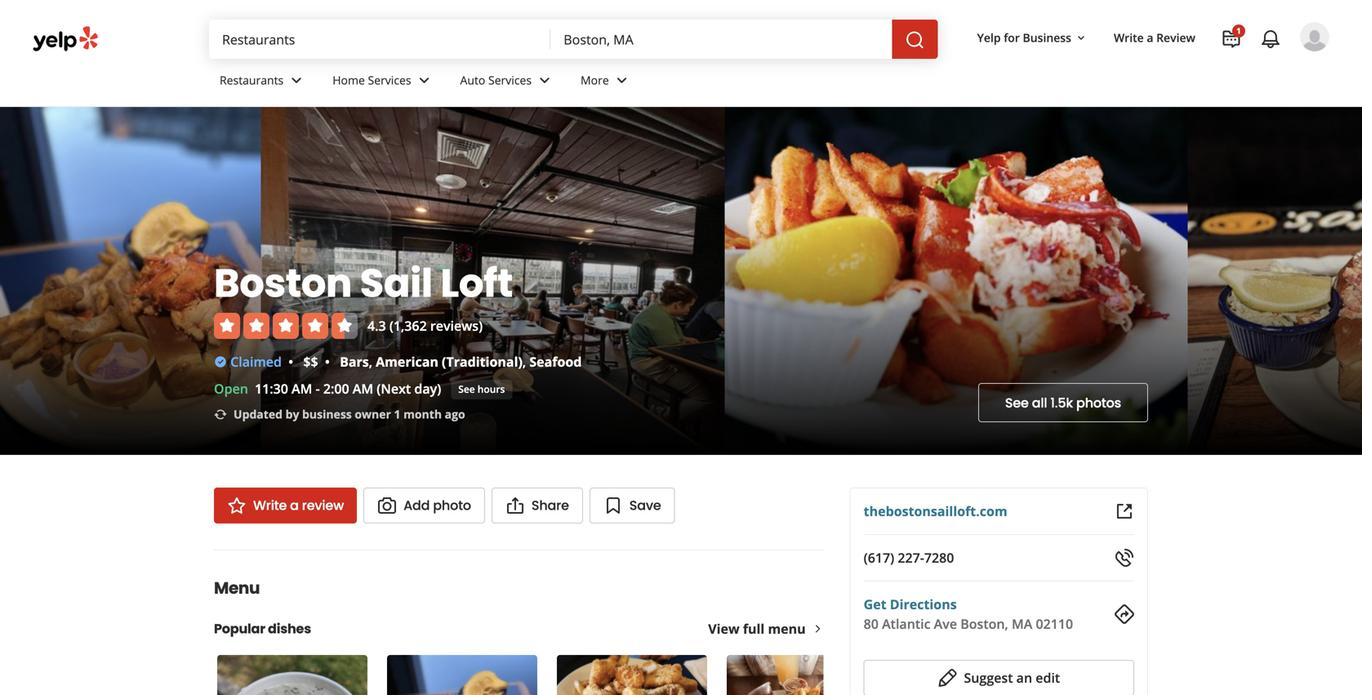 Task type: locate. For each thing, give the bounding box(es) containing it.
bars link
[[340, 353, 369, 371]]

None field
[[222, 30, 538, 48], [564, 30, 880, 48]]

24 chevron down v2 image for home services
[[415, 71, 434, 90]]

1 vertical spatial a
[[290, 496, 299, 515]]

0 horizontal spatial 24 chevron down v2 image
[[287, 71, 307, 90]]

a inside write a review link
[[1147, 30, 1154, 45]]

more
[[581, 72, 609, 88]]

24 chevron down v2 image for restaurants
[[287, 71, 307, 90]]

write right 24 star v2 image
[[253, 496, 287, 515]]

1 horizontal spatial see
[[1006, 394, 1029, 412]]

24 chevron down v2 image
[[287, 71, 307, 90], [415, 71, 434, 90]]

1 vertical spatial 1
[[394, 406, 401, 422]]

2 services from the left
[[489, 72, 532, 88]]

1 horizontal spatial 24 chevron down v2 image
[[415, 71, 434, 90]]

atlantic
[[883, 615, 931, 633]]

1 am from the left
[[292, 380, 312, 398]]

none field up home services
[[222, 30, 538, 48]]

auto services link
[[447, 59, 568, 106]]

1 horizontal spatial ,
[[523, 353, 526, 371]]

business categories element
[[207, 59, 1330, 106]]

am
[[292, 380, 312, 398], [353, 380, 374, 398]]

1 horizontal spatial am
[[353, 380, 374, 398]]

24 chevron down v2 image inside more link
[[613, 71, 632, 90]]

2 24 chevron down v2 image from the left
[[415, 71, 434, 90]]

save
[[630, 496, 662, 515]]

1 vertical spatial write
[[253, 496, 287, 515]]

0 horizontal spatial a
[[290, 496, 299, 515]]

month
[[404, 406, 442, 422]]

add photo
[[404, 496, 471, 515]]

see for see hours
[[459, 382, 475, 396]]

write for write a review
[[1114, 30, 1144, 45]]

write
[[1114, 30, 1144, 45], [253, 496, 287, 515]]

am left -
[[292, 380, 312, 398]]

am right 2:00
[[353, 380, 374, 398]]

yelp
[[978, 30, 1001, 45]]

1 services from the left
[[368, 72, 411, 88]]

see all 1.5k photos
[[1006, 394, 1122, 412]]

services for auto services
[[489, 72, 532, 88]]

new england clam chowder image
[[217, 655, 368, 695]]

(next
[[377, 380, 411, 398]]

2 none field from the left
[[564, 30, 880, 48]]

24 chevron down v2 image inside home services link
[[415, 71, 434, 90]]

, left "seafood"
[[523, 353, 526, 371]]

,
[[369, 353, 373, 371], [523, 353, 526, 371]]

write inside the user actions element
[[1114, 30, 1144, 45]]

popular dishes
[[214, 620, 311, 638]]

cajun popcorn shrimp image
[[727, 655, 878, 695]]

ave
[[934, 615, 958, 633]]

1 horizontal spatial 1
[[1237, 25, 1242, 36]]

1 horizontal spatial write
[[1114, 30, 1144, 45]]

popular
[[214, 620, 265, 638]]

save button
[[590, 488, 675, 524]]

menu
[[768, 620, 806, 638]]

0 vertical spatial a
[[1147, 30, 1154, 45]]

wil l. image
[[1301, 22, 1330, 51]]

photo of boston sail loft - boston, ma, us. lobster salad roll food image
[[725, 107, 1189, 455]]

24 chevron down v2 image right "auto services"
[[535, 71, 555, 90]]

a for review
[[290, 496, 299, 515]]

american
[[376, 353, 439, 371]]

16 claim filled v2 image
[[214, 355, 227, 369]]

home services
[[333, 72, 411, 88]]

home
[[333, 72, 365, 88]]

0 horizontal spatial write
[[253, 496, 287, 515]]

0 horizontal spatial am
[[292, 380, 312, 398]]

24 chevron down v2 image inside restaurants link
[[287, 71, 307, 90]]

a left review on the left bottom
[[290, 496, 299, 515]]

updated
[[234, 406, 283, 422]]

a inside write a review link
[[290, 496, 299, 515]]

bars
[[340, 353, 369, 371]]

None search field
[[209, 20, 942, 59]]

new england lobster roll image
[[387, 655, 538, 695]]

write left the review
[[1114, 30, 1144, 45]]

yelp for business
[[978, 30, 1072, 45]]

none field find
[[222, 30, 538, 48]]

2 24 chevron down v2 image from the left
[[613, 71, 632, 90]]

1 24 chevron down v2 image from the left
[[287, 71, 307, 90]]

services right the home in the left of the page
[[368, 72, 411, 88]]

0 vertical spatial write
[[1114, 30, 1144, 45]]

write a review link
[[214, 488, 357, 524]]

1 inside 1 button
[[1237, 25, 1242, 36]]

user actions element
[[965, 20, 1353, 121]]

1 24 chevron down v2 image from the left
[[535, 71, 555, 90]]

hours
[[478, 382, 505, 396]]

see
[[459, 382, 475, 396], [1006, 394, 1029, 412]]

see left the hours
[[459, 382, 475, 396]]

get
[[864, 596, 887, 613]]

0 horizontal spatial 24 chevron down v2 image
[[535, 71, 555, 90]]

home services link
[[320, 59, 447, 106]]

80
[[864, 615, 879, 633]]

24 chevron down v2 image for more
[[613, 71, 632, 90]]

1 horizontal spatial 24 chevron down v2 image
[[613, 71, 632, 90]]

restaurants
[[220, 72, 284, 88]]

02110
[[1036, 615, 1074, 633]]

24 external link v2 image
[[1115, 502, 1135, 521]]

1 horizontal spatial a
[[1147, 30, 1154, 45]]

a for review
[[1147, 30, 1154, 45]]

1 horizontal spatial services
[[489, 72, 532, 88]]

1 right owner
[[394, 406, 401, 422]]

seafood link
[[530, 353, 582, 371]]

24 chevron down v2 image
[[535, 71, 555, 90], [613, 71, 632, 90]]

11:30
[[255, 380, 288, 398]]

view full menu
[[709, 620, 806, 638]]

business
[[302, 406, 352, 422]]

services right auto
[[489, 72, 532, 88]]

0 horizontal spatial none field
[[222, 30, 538, 48]]

for
[[1004, 30, 1020, 45]]

1
[[1237, 25, 1242, 36], [394, 406, 401, 422]]

, down 4.3
[[369, 353, 373, 371]]

1 none field from the left
[[222, 30, 538, 48]]

see left all
[[1006, 394, 1029, 412]]

0 horizontal spatial services
[[368, 72, 411, 88]]

sail
[[360, 256, 433, 311]]

menu
[[214, 577, 260, 600]]

2:00
[[323, 380, 349, 398]]

24 star v2 image
[[227, 496, 247, 516]]

none field up business categories element
[[564, 30, 880, 48]]

1 horizontal spatial none field
[[564, 30, 880, 48]]

0 vertical spatial 1
[[1237, 25, 1242, 36]]

14 chevron right outline image
[[813, 623, 824, 635]]

restaurants link
[[207, 59, 320, 106]]

dishes
[[268, 620, 311, 638]]

24 chevron down v2 image right more
[[613, 71, 632, 90]]

0 horizontal spatial ,
[[369, 353, 373, 371]]

write for write a review
[[253, 496, 287, 515]]

write a review
[[1114, 30, 1196, 45]]

a left the review
[[1147, 30, 1154, 45]]

(617)
[[864, 549, 895, 567]]

see for see all 1.5k photos
[[1006, 394, 1029, 412]]

0 horizontal spatial see
[[459, 382, 475, 396]]

4.3 (1,362 reviews)
[[368, 317, 483, 335]]

24 chevron down v2 image inside auto services link
[[535, 71, 555, 90]]

24 phone v2 image
[[1115, 548, 1135, 568]]

1 left notifications icon
[[1237, 25, 1242, 36]]

owner
[[355, 406, 391, 422]]

services
[[368, 72, 411, 88], [489, 72, 532, 88]]

(1,362 reviews) link
[[390, 317, 483, 335]]

24 chevron down v2 image left auto
[[415, 71, 434, 90]]

a
[[1147, 30, 1154, 45], [290, 496, 299, 515]]

Find text field
[[222, 30, 538, 48]]

photo of boston sail loft - boston, ma, us. lobster roll and harpoon ipa lobster sandwich and shellfish and food image
[[1189, 107, 1363, 455]]

american (traditional) link
[[376, 353, 523, 371]]

16 chevron down v2 image
[[1075, 32, 1088, 45]]

suggest
[[965, 669, 1014, 687]]

24 chevron down v2 image right restaurants on the left
[[287, 71, 307, 90]]



Task type: vqa. For each thing, say whether or not it's contained in the screenshot.
rightmost 1
yes



Task type: describe. For each thing, give the bounding box(es) containing it.
(1,362
[[390, 317, 427, 335]]

Near text field
[[564, 30, 880, 48]]

$$
[[303, 353, 318, 371]]

24 pencil v2 image
[[938, 668, 958, 688]]

boston
[[214, 256, 352, 311]]

review
[[302, 496, 344, 515]]

boston,
[[961, 615, 1009, 633]]

24 directions v2 image
[[1115, 605, 1135, 624]]

directions
[[890, 596, 957, 613]]

services for home services
[[368, 72, 411, 88]]

24 save outline v2 image
[[604, 496, 623, 516]]

1 , from the left
[[369, 353, 373, 371]]

-
[[316, 380, 320, 398]]

suggest an edit
[[965, 669, 1061, 687]]

yelp for business button
[[971, 23, 1095, 52]]

updated by business owner 1 month ago
[[234, 406, 465, 422]]

by
[[286, 406, 299, 422]]

photos
[[1077, 394, 1122, 412]]

ago
[[445, 406, 465, 422]]

see all 1.5k photos link
[[979, 383, 1149, 422]]

day)
[[415, 380, 441, 398]]

1 button
[[1216, 23, 1248, 56]]

24 chevron down v2 image for auto services
[[535, 71, 555, 90]]

7280
[[925, 549, 955, 567]]

2 am from the left
[[353, 380, 374, 398]]

menu element
[[188, 550, 881, 695]]

thebostonsailloft.com
[[864, 502, 1008, 520]]

search image
[[906, 30, 925, 50]]

review
[[1157, 30, 1196, 45]]

see hours
[[459, 382, 505, 396]]

write a review link
[[1108, 23, 1203, 52]]

16 refresh v2 image
[[214, 408, 227, 421]]

edit
[[1036, 669, 1061, 687]]

bars , american (traditional) , seafood
[[340, 353, 582, 371]]

view
[[709, 620, 740, 638]]

reviews)
[[430, 317, 483, 335]]

write a review
[[253, 496, 344, 515]]

share
[[532, 496, 569, 515]]

227-
[[898, 549, 925, 567]]

(617) 227-7280
[[864, 549, 955, 567]]

claimed
[[231, 353, 282, 371]]

open
[[214, 380, 248, 398]]

view full menu link
[[709, 620, 824, 638]]

business
[[1023, 30, 1072, 45]]

more link
[[568, 59, 645, 106]]

suggest an edit button
[[864, 660, 1135, 695]]

auto services
[[460, 72, 532, 88]]

1.5k
[[1051, 394, 1074, 412]]

add
[[404, 496, 430, 515]]

0 horizontal spatial 1
[[394, 406, 401, 422]]

ma
[[1012, 615, 1033, 633]]

an
[[1017, 669, 1033, 687]]

fish and chips image
[[557, 655, 708, 695]]

get directions link
[[864, 596, 957, 613]]

photo of boston sail loft - boston, ma, us. the vibe! interior image
[[261, 107, 725, 455]]

none field near
[[564, 30, 880, 48]]

see hours link
[[451, 380, 513, 400]]

24 share v2 image
[[506, 496, 525, 516]]

24 project v2 image
[[1222, 29, 1242, 49]]

open 11:30 am - 2:00 am (next day)
[[214, 380, 441, 398]]

loft
[[441, 256, 513, 311]]

(traditional)
[[442, 353, 523, 371]]

auto
[[460, 72, 486, 88]]

boston sail loft
[[214, 256, 513, 311]]

share button
[[492, 488, 583, 524]]

all
[[1033, 394, 1048, 412]]

seafood
[[530, 353, 582, 371]]

add photo link
[[364, 488, 485, 524]]

24 camera v2 image
[[378, 496, 397, 516]]

4.3
[[368, 317, 386, 335]]

photo
[[433, 496, 471, 515]]

get directions 80 atlantic ave boston, ma 02110
[[864, 596, 1074, 633]]

photo of boston sail loft - boston, ma, us. lobster roll (hot) shellfish and lobster sandwich and food image
[[0, 107, 261, 455]]

4.3 star rating image
[[214, 313, 358, 339]]

thebostonsailloft.com link
[[864, 502, 1008, 520]]

notifications image
[[1262, 29, 1281, 49]]

2 , from the left
[[523, 353, 526, 371]]

full
[[743, 620, 765, 638]]



